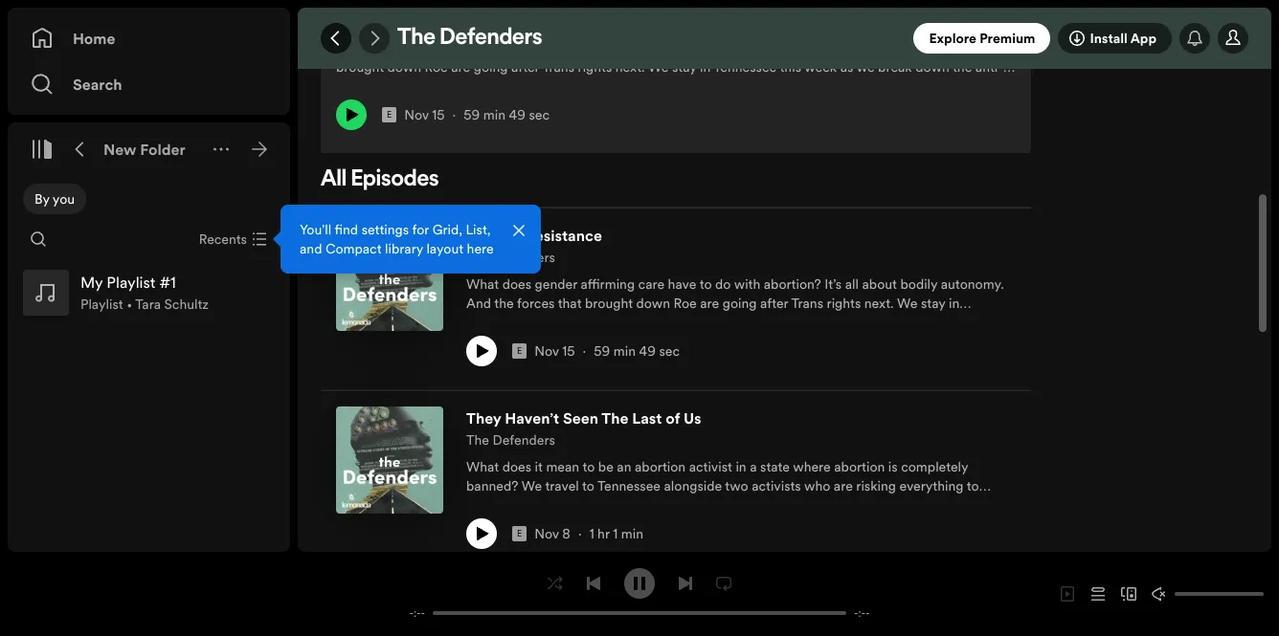Task type: locate. For each thing, give the bounding box(es) containing it.
0 horizontal spatial 49
[[509, 105, 526, 124]]

By you checkbox
[[23, 184, 86, 214]]

0 vertical spatial min
[[483, 105, 506, 124]]

defenders
[[362, 11, 425, 31], [440, 27, 542, 50], [493, 248, 555, 267], [493, 431, 555, 450]]

next image
[[678, 576, 693, 591]]

group containing playlist
[[15, 262, 282, 324]]

1 vertical spatial the defenders link
[[466, 247, 555, 267]]

59 for joy is resistance "image" the explicit element
[[594, 342, 610, 361]]

15 for joy is resistance "image" the explicit element
[[562, 342, 575, 361]]

e
[[387, 109, 392, 121], [517, 346, 522, 357], [517, 529, 522, 540]]

install
[[1090, 29, 1128, 48]]

the right go forward image
[[397, 27, 436, 50]]

3 - from the left
[[854, 607, 858, 621]]

1 vertical spatial nov 15
[[535, 342, 575, 361]]

explicit element left nov 8
[[512, 527, 527, 542]]

the defenders
[[336, 11, 425, 31], [397, 27, 542, 50], [466, 248, 555, 267]]

they haven't seen the last of us link
[[466, 407, 701, 430]]

new episode image
[[466, 232, 474, 239]]

you'll find settings for grid, list, and compact library layout here dialog
[[281, 205, 541, 274]]

:-
[[414, 607, 421, 621], [858, 607, 866, 621]]

1 horizontal spatial sec
[[659, 342, 680, 361]]

1 vertical spatial min
[[614, 342, 636, 361]]

nov up haven't
[[535, 342, 559, 361]]

0 horizontal spatial nov 15
[[404, 105, 445, 124]]

what's new image
[[1187, 31, 1203, 46]]

59 for the topmost the explicit element
[[464, 105, 480, 124]]

e for joy is resistance "image"
[[517, 346, 522, 357]]

home link
[[31, 19, 267, 57]]

defenders inside they haven't seen the last of us the defenders
[[493, 431, 555, 450]]

pause image
[[632, 576, 647, 591]]

explicit element
[[382, 107, 397, 123], [512, 344, 527, 359], [512, 527, 527, 542]]

nov left '8'
[[535, 525, 559, 544]]

new folder button
[[100, 134, 189, 165]]

seen
[[563, 408, 598, 429]]

you
[[53, 190, 75, 209]]

e up haven't
[[517, 346, 522, 357]]

1 vertical spatial 59 min 49 sec
[[594, 342, 680, 361]]

59
[[464, 105, 480, 124], [594, 342, 610, 361]]

2 vertical spatial min
[[621, 525, 643, 544]]

0 vertical spatial 59 min 49 sec
[[464, 105, 550, 124]]

-:--
[[409, 607, 425, 621], [854, 607, 870, 621]]

min
[[483, 105, 506, 124], [614, 342, 636, 361], [621, 525, 643, 544]]

15 for the topmost the explicit element
[[432, 105, 445, 124]]

2 vertical spatial explicit element
[[512, 527, 527, 542]]

defenders inside the top bar and user menu element
[[440, 27, 542, 50]]

1
[[589, 525, 594, 544], [613, 525, 618, 544]]

by
[[34, 190, 50, 209]]

explore
[[929, 29, 977, 48]]

go forward image
[[367, 31, 382, 46]]

is
[[511, 225, 522, 246]]

1 horizontal spatial 15
[[562, 342, 575, 361]]

the defenders link
[[336, 11, 425, 31], [466, 247, 555, 267], [466, 430, 555, 450]]

all episodes
[[321, 169, 439, 192]]

you'll find settings for grid, list, and compact library layout here
[[300, 220, 494, 259]]

sec
[[529, 105, 550, 124], [659, 342, 680, 361]]

2 vertical spatial the defenders link
[[466, 430, 555, 450]]

nov for the topmost the explicit element
[[404, 105, 429, 124]]

1 :- from the left
[[414, 607, 421, 621]]

main element
[[8, 8, 541, 553]]

none search field inside main element
[[23, 224, 54, 255]]

grid,
[[432, 220, 462, 239]]

install app link
[[1059, 23, 1172, 54]]

None search field
[[23, 224, 54, 255]]

1 hr 1 min
[[589, 525, 643, 544]]

nov 8
[[535, 525, 571, 544]]

nov for joy is resistance "image" the explicit element
[[535, 342, 559, 361]]

1 horizontal spatial 59
[[594, 342, 610, 361]]

nov 15 up episodes
[[404, 105, 445, 124]]

2 1 from the left
[[613, 525, 618, 544]]

explicit element for joy is resistance "image"
[[512, 344, 527, 359]]

Recents, List view field
[[184, 224, 279, 255]]

0 horizontal spatial 15
[[432, 105, 445, 124]]

nov
[[404, 105, 429, 124], [535, 342, 559, 361], [535, 525, 559, 544]]

0 vertical spatial 15
[[432, 105, 445, 124]]

49
[[509, 105, 526, 124], [639, 342, 656, 361]]

1 vertical spatial 49
[[639, 342, 656, 361]]

1 vertical spatial explicit element
[[512, 344, 527, 359]]

min for joy is resistance "image" the explicit element
[[614, 342, 636, 361]]

1 horizontal spatial 49
[[639, 342, 656, 361]]

1 horizontal spatial :-
[[858, 607, 866, 621]]

1 right hr
[[613, 525, 618, 544]]

explicit element up haven't
[[512, 344, 527, 359]]

1 horizontal spatial -:--
[[854, 607, 870, 621]]

explicit element up episodes
[[382, 107, 397, 123]]

compact
[[325, 239, 382, 259]]

nov 15 up haven't
[[535, 342, 575, 361]]

0 vertical spatial sec
[[529, 105, 550, 124]]

15 up episodes
[[432, 105, 445, 124]]

1 vertical spatial 15
[[562, 342, 575, 361]]

nov up episodes
[[404, 105, 429, 124]]

us
[[684, 408, 701, 429]]

15
[[432, 105, 445, 124], [562, 342, 575, 361]]

e up episodes
[[387, 109, 392, 121]]

connect to a device image
[[1121, 587, 1137, 602]]

49 for the topmost the explicit element
[[509, 105, 526, 124]]

folder
[[140, 139, 186, 160]]

premium
[[980, 29, 1036, 48]]

2 :- from the left
[[858, 607, 866, 621]]

hr
[[598, 525, 610, 544]]

1 vertical spatial e
[[517, 346, 522, 357]]

last
[[632, 408, 662, 429]]

0 vertical spatial e
[[387, 109, 392, 121]]

playlist • tara schultz
[[80, 295, 209, 314]]

2 vertical spatial nov
[[535, 525, 559, 544]]

0 horizontal spatial :-
[[414, 607, 421, 621]]

59 min 49 sec
[[464, 105, 550, 124], [594, 342, 680, 361]]

nov 15
[[404, 105, 445, 124], [535, 342, 575, 361]]

search in your library image
[[31, 232, 46, 247]]

group inside main element
[[15, 262, 282, 324]]

e for they haven't seen the last of us "image"
[[517, 529, 522, 540]]

e left nov 8
[[517, 529, 522, 540]]

1 vertical spatial nov
[[535, 342, 559, 361]]

1 vertical spatial 59
[[594, 342, 610, 361]]

min for the topmost the explicit element
[[483, 105, 506, 124]]

the down new episode image at the top
[[466, 248, 489, 267]]

0 vertical spatial 49
[[509, 105, 526, 124]]

0 horizontal spatial 59
[[464, 105, 480, 124]]

15 up seen
[[562, 342, 575, 361]]

0 vertical spatial nov
[[404, 105, 429, 124]]

4 - from the left
[[866, 607, 870, 621]]

tara
[[135, 295, 161, 314]]

0 horizontal spatial 59 min 49 sec
[[464, 105, 550, 124]]

1 left hr
[[589, 525, 594, 544]]

0 vertical spatial 59
[[464, 105, 480, 124]]

49 for joy is resistance "image" the explicit element
[[639, 342, 656, 361]]

group
[[15, 262, 282, 324]]

nov for the explicit element corresponding to they haven't seen the last of us "image"
[[535, 525, 559, 544]]

search
[[73, 74, 122, 95]]

disable repeat image
[[716, 576, 732, 591]]

0 horizontal spatial 1
[[589, 525, 594, 544]]

1 horizontal spatial 1
[[613, 525, 618, 544]]

-
[[409, 607, 414, 621], [421, 607, 425, 621], [854, 607, 858, 621], [866, 607, 870, 621]]

0 horizontal spatial -:--
[[409, 607, 425, 621]]

2 -:-- from the left
[[854, 607, 870, 621]]

the
[[336, 11, 359, 31], [397, 27, 436, 50], [466, 248, 489, 267], [602, 408, 629, 429], [466, 431, 489, 450]]

the defenders for the defenders link for nov 15
[[466, 248, 555, 267]]

enable shuffle image
[[548, 576, 563, 591]]

2 vertical spatial e
[[517, 529, 522, 540]]

1 horizontal spatial nov 15
[[535, 342, 575, 361]]

schultz
[[164, 295, 209, 314]]



Task type: vqa. For each thing, say whether or not it's contained in the screenshot.
Last
yes



Task type: describe. For each thing, give the bounding box(es) containing it.
2 - from the left
[[421, 607, 425, 621]]

the defenders link for nov 15
[[466, 247, 555, 267]]

0 vertical spatial explicit element
[[382, 107, 397, 123]]

resistance
[[526, 225, 602, 246]]

playlist
[[80, 295, 123, 314]]

they
[[466, 408, 501, 429]]

1 - from the left
[[409, 607, 414, 621]]

go back image
[[328, 31, 344, 46]]

app
[[1131, 29, 1157, 48]]

search link
[[31, 65, 267, 103]]

explore premium button
[[914, 23, 1051, 54]]

by you
[[34, 190, 75, 209]]

of
[[666, 408, 680, 429]]

all
[[321, 169, 347, 192]]

haven't
[[505, 408, 559, 429]]

for
[[412, 220, 429, 239]]

1 -:-- from the left
[[409, 607, 425, 621]]

0 vertical spatial nov 15
[[404, 105, 445, 124]]

install app
[[1090, 29, 1157, 48]]

1 horizontal spatial 59 min 49 sec
[[594, 342, 680, 361]]

explicit element for they haven't seen the last of us "image"
[[512, 527, 527, 542]]

joy is resistance link
[[466, 224, 602, 247]]

recents
[[199, 230, 247, 249]]

the defenders for the topmost the defenders link
[[336, 11, 425, 31]]

new
[[103, 139, 136, 160]]

the defenders inside the top bar and user menu element
[[397, 27, 542, 50]]

settings
[[362, 220, 409, 239]]

0 vertical spatial the defenders link
[[336, 11, 425, 31]]

they haven't seen the last of us the defenders
[[466, 408, 701, 450]]

explore premium
[[929, 29, 1036, 48]]

Disable repeat checkbox
[[709, 568, 739, 599]]

joy is resistance image
[[336, 224, 443, 331]]

find
[[335, 220, 358, 239]]

8
[[562, 525, 571, 544]]

list,
[[466, 220, 491, 239]]

0 horizontal spatial sec
[[529, 105, 550, 124]]

episodes
[[351, 169, 439, 192]]

and
[[300, 239, 322, 259]]

library
[[385, 239, 423, 259]]

they haven't seen the last of us image
[[336, 407, 443, 514]]

new folder
[[103, 139, 186, 160]]

joy
[[482, 225, 507, 246]]

top bar and user menu element
[[298, 8, 1272, 69]]

the left last
[[602, 408, 629, 429]]

you'll
[[300, 220, 331, 239]]

volume off image
[[1152, 587, 1167, 602]]

•
[[127, 295, 132, 314]]

player controls element
[[387, 568, 892, 621]]

1 vertical spatial sec
[[659, 342, 680, 361]]

joy is resistance
[[482, 225, 602, 246]]

1 1 from the left
[[589, 525, 594, 544]]

the down they
[[466, 431, 489, 450]]

home
[[73, 28, 115, 49]]

the defenders link for nov 8
[[466, 430, 555, 450]]

layout
[[427, 239, 464, 259]]

the left go forward image
[[336, 11, 359, 31]]

here
[[467, 239, 494, 259]]

previous image
[[586, 576, 601, 591]]



